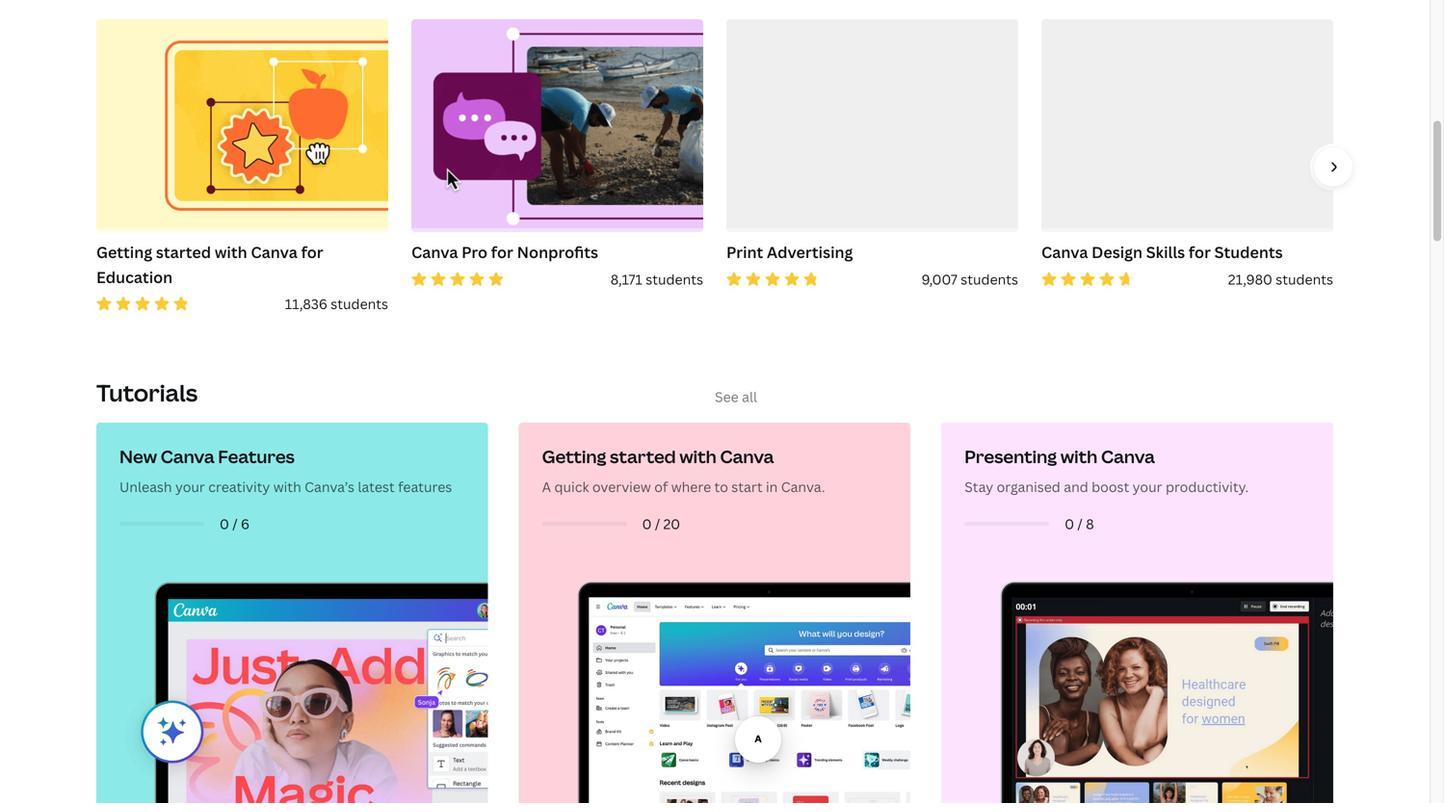 Task type: describe. For each thing, give the bounding box(es) containing it.
getting started with canva for education image
[[96, 19, 388, 233]]

start
[[732, 478, 763, 496]]

with inside new canva features unleash your creativity with canva's latest features
[[273, 478, 301, 496]]

3 for from the left
[[1189, 242, 1211, 263]]

0 for started
[[642, 515, 652, 533]]

20
[[663, 515, 680, 533]]

nonprofits
[[517, 242, 598, 263]]

canva design skills for students link
[[1041, 240, 1333, 269]]

advertising
[[767, 242, 853, 263]]

boost
[[1092, 478, 1129, 496]]

all
[[742, 388, 757, 406]]

canva pro for nonprofits link
[[411, 240, 703, 269]]

where
[[671, 478, 711, 496]]

for inside getting started with canva for education
[[301, 242, 323, 263]]

/ for canva
[[232, 515, 238, 533]]

print advertising link
[[726, 240, 1018, 269]]

/ for with
[[1078, 515, 1083, 533]]

your inside new canva features unleash your creativity with canva's latest features
[[175, 478, 205, 496]]

tutorials folders image
[[948, 429, 1333, 804]]

with inside getting started with canva a quick overview of where to start in canva.
[[680, 445, 717, 469]]

0 for canva
[[220, 515, 229, 533]]

9,007
[[922, 270, 957, 289]]

canva inside getting started with canva a quick overview of where to start in canva.
[[720, 445, 774, 469]]

education
[[96, 267, 173, 288]]

productivity.
[[1166, 478, 1249, 496]]

8,171
[[611, 270, 642, 289]]

tutorials new features image
[[103, 429, 488, 804]]

canva.
[[781, 478, 825, 496]]

canva pro for nonprofits image
[[411, 19, 703, 233]]

0 for with
[[1065, 515, 1074, 533]]

getting started with canva a quick overview of where to start in canva.
[[542, 445, 825, 496]]

students for print advertising
[[961, 270, 1018, 289]]

features
[[398, 478, 452, 496]]

21,980
[[1228, 270, 1273, 289]]

canva pro for nonprofits
[[411, 242, 598, 263]]

for inside 'link'
[[491, 242, 513, 263]]

0 / 6
[[220, 515, 250, 533]]

canva design skills for students
[[1041, 242, 1283, 263]]

your inside presenting with canva stay organised and boost your productivity.
[[1133, 478, 1162, 496]]

9,007 students
[[922, 270, 1018, 289]]

0 / 8
[[1065, 515, 1094, 533]]

pro
[[462, 242, 488, 263]]

skills
[[1146, 242, 1185, 263]]

see
[[715, 388, 739, 406]]

students
[[1215, 242, 1283, 263]]

canva inside canva pro for nonprofits 'link'
[[411, 242, 458, 263]]

started for quick
[[610, 445, 676, 469]]

21,980 students
[[1228, 270, 1333, 289]]



Task type: vqa. For each thing, say whether or not it's contained in the screenshot.
Text
no



Task type: locate. For each thing, give the bounding box(es) containing it.
/ left 20
[[655, 515, 660, 533]]

getting started with canva for education
[[96, 242, 323, 288]]

1 your from the left
[[175, 478, 205, 496]]

canva inside presenting with canva stay organised and boost your productivity.
[[1101, 445, 1155, 469]]

started inside getting started with canva a quick overview of where to start in canva.
[[610, 445, 676, 469]]

started for education
[[156, 242, 211, 263]]

canva up 11,836
[[251, 242, 298, 263]]

1 horizontal spatial started
[[610, 445, 676, 469]]

getting up education
[[96, 242, 152, 263]]

3 / from the left
[[1078, 515, 1083, 533]]

students right 8,171
[[646, 270, 703, 289]]

started up of
[[610, 445, 676, 469]]

0 horizontal spatial getting
[[96, 242, 152, 263]]

8
[[1086, 515, 1094, 533]]

started
[[156, 242, 211, 263], [610, 445, 676, 469]]

for right skills
[[1189, 242, 1211, 263]]

canva up boost
[[1101, 445, 1155, 469]]

2 horizontal spatial for
[[1189, 242, 1211, 263]]

0 vertical spatial getting
[[96, 242, 152, 263]]

students right 11,836
[[331, 295, 388, 313]]

2 for from the left
[[491, 242, 513, 263]]

getting for education
[[96, 242, 152, 263]]

in
[[766, 478, 778, 496]]

to
[[714, 478, 728, 496]]

8,171 students
[[611, 270, 703, 289]]

started inside getting started with canva for education
[[156, 242, 211, 263]]

1 for from the left
[[301, 242, 323, 263]]

0 horizontal spatial /
[[232, 515, 238, 533]]

with
[[215, 242, 247, 263], [680, 445, 717, 469], [1061, 445, 1098, 469], [273, 478, 301, 496]]

with inside presenting with canva stay organised and boost your productivity.
[[1061, 445, 1098, 469]]

your right boost
[[1133, 478, 1162, 496]]

new canva features unleash your creativity with canva's latest features
[[119, 445, 452, 496]]

for
[[301, 242, 323, 263], [491, 242, 513, 263], [1189, 242, 1211, 263]]

0 left 6
[[220, 515, 229, 533]]

a
[[542, 478, 551, 496]]

0 vertical spatial started
[[156, 242, 211, 263]]

1 horizontal spatial 0
[[642, 515, 652, 533]]

1 / from the left
[[232, 515, 238, 533]]

2 / from the left
[[655, 515, 660, 533]]

canva inside 'canva design skills for students' link
[[1041, 242, 1088, 263]]

0 horizontal spatial your
[[175, 478, 205, 496]]

0
[[220, 515, 229, 533], [642, 515, 652, 533], [1065, 515, 1074, 533]]

tutorials link
[[96, 377, 198, 409]]

11,836
[[285, 295, 327, 313]]

new
[[119, 445, 157, 469]]

getting
[[96, 242, 152, 263], [542, 445, 606, 469]]

getting inside getting started with canva for education
[[96, 242, 152, 263]]

overview
[[592, 478, 651, 496]]

0 horizontal spatial started
[[156, 242, 211, 263]]

design
[[1092, 242, 1143, 263]]

print
[[726, 242, 763, 263]]

see all link
[[715, 388, 757, 406]]

students right "21,980"
[[1276, 270, 1333, 289]]

0 left 20
[[642, 515, 652, 533]]

0 left 8
[[1065, 515, 1074, 533]]

students for canva design skills for students
[[1276, 270, 1333, 289]]

canva left the design
[[1041, 242, 1088, 263]]

students right 9,007
[[961, 270, 1018, 289]]

3 0 from the left
[[1065, 515, 1074, 533]]

6
[[241, 515, 250, 533]]

getting up quick
[[542, 445, 606, 469]]

stay
[[965, 478, 993, 496]]

canva up "start"
[[720, 445, 774, 469]]

/ for started
[[655, 515, 660, 533]]

presenting
[[965, 445, 1057, 469]]

getting for quick
[[542, 445, 606, 469]]

tutorials
[[96, 377, 198, 409]]

presenting with canva stay organised and boost your productivity.
[[965, 445, 1249, 496]]

for up 11,836
[[301, 242, 323, 263]]

0 horizontal spatial for
[[301, 242, 323, 263]]

2 your from the left
[[1133, 478, 1162, 496]]

quick
[[554, 478, 589, 496]]

started up education
[[156, 242, 211, 263]]

1 vertical spatial started
[[610, 445, 676, 469]]

getting started with canva for education link
[[96, 240, 388, 293]]

2 0 from the left
[[642, 515, 652, 533]]

latest
[[358, 478, 395, 496]]

canva inside new canva features unleash your creativity with canva's latest features
[[161, 445, 214, 469]]

students
[[646, 270, 703, 289], [961, 270, 1018, 289], [1276, 270, 1333, 289], [331, 295, 388, 313]]

organised
[[997, 478, 1061, 496]]

canva's
[[305, 478, 355, 496]]

your
[[175, 478, 205, 496], [1133, 478, 1162, 496]]

1 horizontal spatial your
[[1133, 478, 1162, 496]]

for right pro in the top of the page
[[491, 242, 513, 263]]

11,836 students
[[285, 295, 388, 313]]

see all
[[715, 388, 757, 406]]

1 horizontal spatial /
[[655, 515, 660, 533]]

2 horizontal spatial 0
[[1065, 515, 1074, 533]]

students for canva pro for nonprofits
[[646, 270, 703, 289]]

creativity
[[208, 478, 270, 496]]

students for getting started with canva for education
[[331, 295, 388, 313]]

features
[[218, 445, 295, 469]]

your right unleash
[[175, 478, 205, 496]]

canva
[[251, 242, 298, 263], [411, 242, 458, 263], [1041, 242, 1088, 263], [161, 445, 214, 469], [720, 445, 774, 469], [1101, 445, 1155, 469]]

unleash
[[119, 478, 172, 496]]

and
[[1064, 478, 1088, 496]]

/ left 8
[[1078, 515, 1083, 533]]

0 horizontal spatial 0
[[220, 515, 229, 533]]

1 horizontal spatial getting
[[542, 445, 606, 469]]

of
[[654, 478, 668, 496]]

canva left pro in the top of the page
[[411, 242, 458, 263]]

1 0 from the left
[[220, 515, 229, 533]]

1 vertical spatial getting
[[542, 445, 606, 469]]

print advertising
[[726, 242, 853, 263]]

tutorials getting started image
[[525, 429, 911, 804]]

0 / 20
[[642, 515, 680, 533]]

/
[[232, 515, 238, 533], [655, 515, 660, 533], [1078, 515, 1083, 533]]

canva right new
[[161, 445, 214, 469]]

with inside getting started with canva for education
[[215, 242, 247, 263]]

getting inside getting started with canva a quick overview of where to start in canva.
[[542, 445, 606, 469]]

2 horizontal spatial /
[[1078, 515, 1083, 533]]

1 horizontal spatial for
[[491, 242, 513, 263]]

/ left 6
[[232, 515, 238, 533]]

canva inside getting started with canva for education
[[251, 242, 298, 263]]



